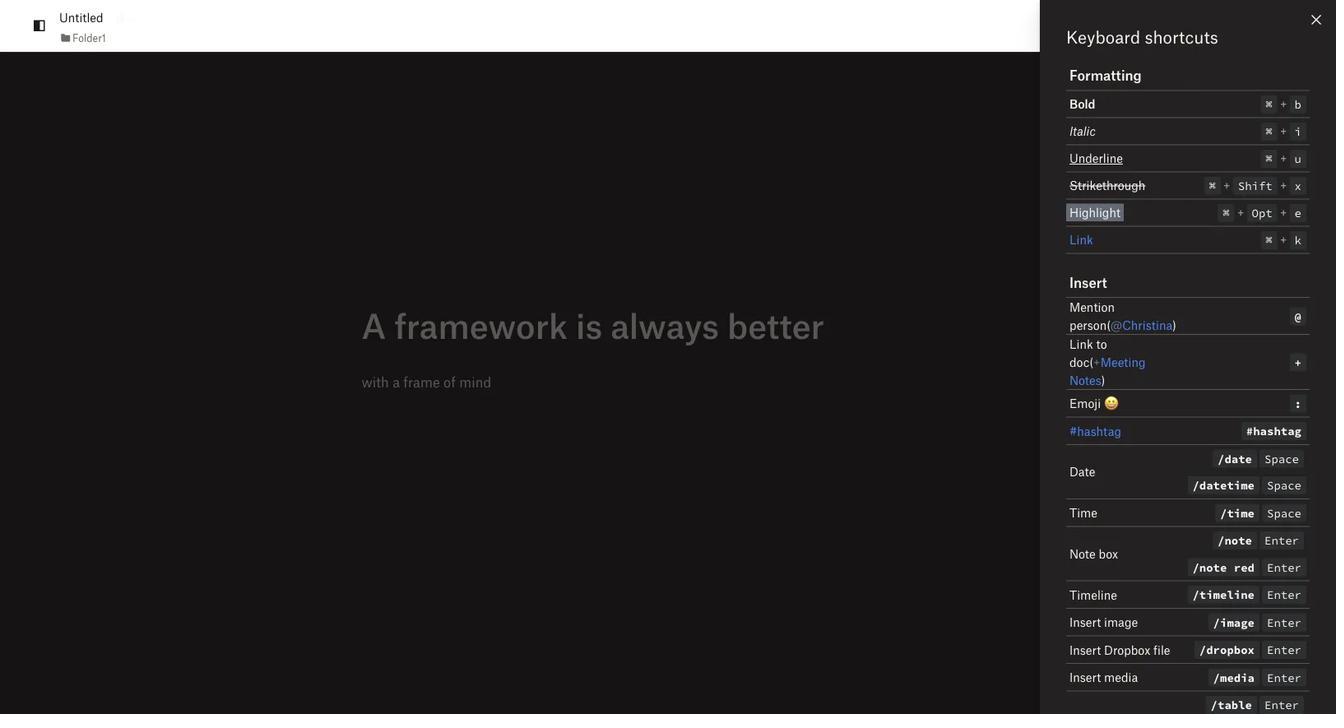Task type: describe. For each thing, give the bounding box(es) containing it.
meeting notes
[[1070, 355, 1146, 387]]

1 horizontal spatial # hashtag
[[1247, 424, 1302, 439]]

insert media
[[1070, 670, 1138, 685]]

untitled
[[59, 10, 103, 25]]

1 horizontal spatial @
[[1295, 309, 1302, 324]]

dropbox
[[1207, 643, 1255, 658]]

+ left opt
[[1238, 205, 1245, 220]]

link to doc
[[1070, 337, 1108, 369]]

untitled link
[[59, 8, 103, 27]]

date
[[1225, 451, 1253, 466]]

) inside mention person ( @ christina )
[[1173, 318, 1177, 332]]

+ inside the ⌘ + k
[[1280, 233, 1288, 247]]

/ media
[[1214, 670, 1255, 685]]

italic
[[1070, 124, 1096, 138]]

⌘ for u
[[1266, 151, 1273, 166]]

enter for image
[[1267, 615, 1302, 630]]

dropbox
[[1105, 643, 1151, 657]]

⌘ + i
[[1266, 124, 1302, 139]]

datetime
[[1200, 478, 1255, 493]]

insert for insert media
[[1070, 670, 1101, 685]]

link for link to doc
[[1070, 337, 1094, 351]]

file
[[1154, 643, 1171, 657]]

meeting
[[1101, 355, 1146, 369]]

0 horizontal spatial hashtag
[[1078, 424, 1122, 438]]

doc
[[1070, 355, 1090, 369]]

mention person ( @ christina )
[[1070, 300, 1177, 332]]

emoji
[[1070, 396, 1101, 410]]

1 horizontal spatial hashtag
[[1254, 424, 1302, 439]]

+ left x
[[1280, 178, 1288, 193]]

k
[[1295, 233, 1302, 248]]

0 horizontal spatial (
[[1090, 355, 1094, 369]]

/ datetime
[[1193, 478, 1255, 493]]

mention
[[1070, 300, 1115, 314]]

i
[[1295, 124, 1302, 139]]

0 horizontal spatial #
[[1070, 424, 1078, 438]]

⌘ + opt + e
[[1223, 205, 1302, 221]]

/ image
[[1214, 615, 1255, 630]]

/ table
[[1211, 698, 1253, 713]]

⌘ for shift
[[1209, 179, 1216, 193]]

notes
[[1070, 373, 1102, 387]]

insert for insert image
[[1070, 615, 1101, 629]]

formatting
[[1070, 67, 1142, 84]]

space for time
[[1267, 506, 1302, 521]]

u
[[1295, 151, 1302, 166]]

+ right doc
[[1094, 355, 1101, 369]]

shift
[[1238, 179, 1273, 193]]

enter for table
[[1265, 698, 1300, 713]]

image for / image
[[1221, 615, 1255, 630]]

media for / media
[[1221, 670, 1255, 685]]

keyboard
[[1067, 26, 1141, 47]]

strikethrough
[[1070, 178, 1146, 193]]

insert image
[[1070, 615, 1138, 629]]

+ inside ⌘ + b
[[1280, 97, 1288, 111]]

+ inside ⌘ + u
[[1280, 151, 1288, 165]]

⌘ for i
[[1266, 124, 1273, 139]]

opt
[[1252, 206, 1273, 221]]

to
[[1097, 337, 1108, 351]]

⌘ + k
[[1266, 233, 1302, 248]]

⌘ for opt
[[1223, 206, 1230, 221]]

christina
[[1123, 318, 1173, 332]]

/ for timeline
[[1193, 588, 1200, 602]]

/ for image
[[1214, 615, 1221, 630]]

red
[[1234, 560, 1255, 575]]

highlight
[[1070, 205, 1121, 220]]

shortcuts
[[1145, 26, 1219, 47]]

time
[[1227, 506, 1255, 521]]

/ for note red
[[1193, 560, 1200, 575]]

date
[[1070, 465, 1096, 479]]

share
[[1182, 19, 1216, 33]]

x
[[1295, 179, 1302, 193]]

⌘ + b
[[1266, 97, 1302, 112]]



Task type: vqa. For each thing, say whether or not it's contained in the screenshot.
the bottommost the
no



Task type: locate. For each thing, give the bounding box(es) containing it.
keyboard shortcuts
[[1067, 26, 1219, 47]]

note for note red
[[1200, 560, 1227, 575]]

insert
[[1070, 274, 1108, 291], [1070, 615, 1101, 629], [1070, 643, 1101, 657], [1070, 670, 1101, 685]]

/ dropbox
[[1200, 643, 1255, 658]]

# down "emoji"
[[1070, 424, 1078, 438]]

+ left e
[[1280, 205, 1288, 220]]

enter right the / media
[[1267, 670, 1302, 685]]

table
[[1218, 698, 1253, 713]]

/
[[1218, 451, 1225, 466], [1193, 478, 1200, 493], [1221, 506, 1227, 521], [1218, 533, 1225, 548], [1193, 560, 1200, 575], [1193, 588, 1200, 602], [1214, 615, 1221, 630], [1200, 643, 1207, 658], [1214, 670, 1221, 685], [1211, 698, 1218, 713]]

media for insert media
[[1105, 670, 1138, 685]]

⌘ inside ⌘ + u
[[1266, 151, 1273, 166]]

enter right timeline
[[1267, 588, 1302, 602]]

/ for date
[[1218, 451, 1225, 466]]

+ left k at the right
[[1280, 233, 1288, 247]]

1 image from the left
[[1105, 615, 1138, 629]]

@ down k at the right
[[1295, 309, 1302, 324]]

link down the highlight at the top right of page
[[1070, 233, 1094, 247]]

1 horizontal spatial media
[[1221, 670, 1255, 685]]

@ right person
[[1111, 318, 1123, 332]]

time
[[1070, 506, 1098, 520]]

⌘ left b
[[1266, 97, 1273, 112]]

js
[[1144, 19, 1158, 33]]

0 vertical spatial )
[[1173, 318, 1177, 332]]

1 link from the top
[[1070, 233, 1094, 247]]

image for insert image
[[1105, 615, 1138, 629]]

/ note
[[1218, 533, 1253, 548]]

/ for time
[[1221, 506, 1227, 521]]

folder1
[[72, 32, 106, 44]]

insert down insert image
[[1070, 643, 1101, 657]]

/ note red
[[1193, 560, 1255, 575]]

⌘ down opt
[[1266, 233, 1273, 248]]

note up / timeline
[[1200, 560, 1227, 575]]

( up the to
[[1107, 318, 1111, 332]]

+ left b
[[1280, 97, 1288, 111]]

space right datetime
[[1267, 478, 1302, 493]]

hashtag down the :
[[1254, 424, 1302, 439]]

⌘ inside ⌘ + i
[[1266, 124, 1273, 139]]

⌘ inside the ⌘ + opt + e
[[1223, 206, 1230, 221]]

emoji 😀
[[1070, 396, 1116, 410]]

note for note
[[1225, 533, 1253, 548]]

note box
[[1070, 546, 1119, 561]]

note
[[1225, 533, 1253, 548], [1200, 560, 1227, 575]]

⌘ left u
[[1266, 151, 1273, 166]]

2 link from the top
[[1070, 337, 1094, 351]]

insert for insert
[[1070, 274, 1108, 291]]

(
[[1107, 318, 1111, 332], [1090, 355, 1094, 369]]

⌘ inside the ⌘ + k
[[1266, 233, 1273, 248]]

0 vertical spatial space
[[1265, 451, 1300, 466]]

person
[[1070, 318, 1107, 332]]

enter right red on the bottom right of the page
[[1267, 560, 1302, 575]]

box
[[1099, 546, 1119, 561]]

1 vertical spatial space
[[1267, 478, 1302, 493]]

link
[[1070, 233, 1094, 247], [1070, 337, 1094, 351]]

3 insert from the top
[[1070, 643, 1101, 657]]

enter right dropbox
[[1267, 643, 1302, 658]]

+ left u
[[1280, 151, 1288, 165]]

enter for dropbox
[[1267, 643, 1302, 658]]

0 horizontal spatial )
[[1102, 373, 1106, 387]]

#
[[1070, 424, 1078, 438], [1247, 424, 1254, 439]]

4 insert from the top
[[1070, 670, 1101, 685]]

# hashtag down emoji 😀
[[1070, 424, 1122, 438]]

⌘ inside ⌘ + shift + x
[[1209, 179, 1216, 193]]

bold
[[1070, 97, 1096, 111]]

insert up mention
[[1070, 274, 1108, 291]]

0 horizontal spatial media
[[1105, 670, 1138, 685]]

1 insert from the top
[[1070, 274, 1108, 291]]

image up dropbox
[[1221, 615, 1255, 630]]

2 insert from the top
[[1070, 615, 1101, 629]]

# hashtag
[[1070, 424, 1122, 438], [1247, 424, 1302, 439]]

0 vertical spatial link
[[1070, 233, 1094, 247]]

+ left shift
[[1224, 178, 1231, 193]]

0 horizontal spatial # hashtag
[[1070, 424, 1122, 438]]

share button
[[1172, 13, 1225, 39]]

0 vertical spatial note
[[1225, 533, 1253, 548]]

2 media from the left
[[1221, 670, 1255, 685]]

1 vertical spatial (
[[1090, 355, 1094, 369]]

😀
[[1104, 396, 1116, 410]]

hashtag down emoji 😀
[[1078, 424, 1122, 438]]

( inside mention person ( @ christina )
[[1107, 318, 1111, 332]]

⌘ + shift + x
[[1209, 178, 1302, 193]]

1 horizontal spatial (
[[1107, 318, 1111, 332]]

⌘ left shift
[[1209, 179, 1216, 193]]

folder1 link
[[59, 29, 106, 46]]

heading
[[362, 305, 975, 345]]

/ date
[[1218, 451, 1253, 466]]

/ timeline
[[1193, 588, 1255, 602]]

/ for table
[[1211, 698, 1218, 713]]

timeline
[[1070, 587, 1118, 602]]

enter right / note
[[1265, 533, 1300, 548]]

js button
[[1136, 11, 1166, 41]]

/ for media
[[1214, 670, 1221, 685]]

0 vertical spatial (
[[1107, 318, 1111, 332]]

1 horizontal spatial )
[[1173, 318, 1177, 332]]

⌘ left i
[[1266, 124, 1273, 139]]

1 horizontal spatial image
[[1221, 615, 1255, 630]]

note up red on the bottom right of the page
[[1225, 533, 1253, 548]]

+ up the :
[[1295, 355, 1302, 370]]

⌘ + u
[[1266, 151, 1302, 166]]

note
[[1070, 546, 1096, 561]]

⌘ left opt
[[1223, 206, 1230, 221]]

# hashtag down the :
[[1247, 424, 1302, 439]]

b
[[1295, 97, 1302, 112]]

+ left i
[[1280, 124, 1288, 138]]

e
[[1295, 206, 1302, 221]]

⌘
[[1266, 97, 1273, 112], [1266, 124, 1273, 139], [1266, 151, 1273, 166], [1209, 179, 1216, 193], [1223, 206, 1230, 221], [1266, 233, 1273, 248]]

2 vertical spatial space
[[1267, 506, 1302, 521]]

link for link
[[1070, 233, 1094, 247]]

link up doc
[[1070, 337, 1094, 351]]

insert for insert dropbox file
[[1070, 643, 1101, 657]]

)
[[1173, 318, 1177, 332], [1102, 373, 1106, 387]]

space right the date
[[1265, 451, 1300, 466]]

insert down "timeline"
[[1070, 615, 1101, 629]]

/ for note
[[1218, 533, 1225, 548]]

( up notes
[[1090, 355, 1094, 369]]

space for date
[[1265, 451, 1300, 466]]

hashtag
[[1078, 424, 1122, 438], [1254, 424, 1302, 439]]

enter for media
[[1267, 670, 1302, 685]]

enter right / image
[[1267, 615, 1302, 630]]

⌘ for k
[[1266, 233, 1273, 248]]

0 horizontal spatial image
[[1105, 615, 1138, 629]]

+
[[1280, 97, 1288, 111], [1280, 124, 1288, 138], [1280, 151, 1288, 165], [1224, 178, 1231, 193], [1280, 178, 1288, 193], [1238, 205, 1245, 220], [1280, 205, 1288, 220], [1280, 233, 1288, 247], [1094, 355, 1101, 369], [1295, 355, 1302, 370]]

⌘ for b
[[1266, 97, 1273, 112]]

media
[[1105, 670, 1138, 685], [1221, 670, 1255, 685]]

underline
[[1070, 151, 1123, 165]]

insert down insert dropbox file
[[1070, 670, 1101, 685]]

link inside link to doc
[[1070, 337, 1094, 351]]

# up the date
[[1247, 424, 1254, 439]]

media down insert dropbox file
[[1105, 670, 1138, 685]]

2 image from the left
[[1221, 615, 1255, 630]]

image up insert dropbox file
[[1105, 615, 1138, 629]]

@ inside mention person ( @ christina )
[[1111, 318, 1123, 332]]

media up table
[[1221, 670, 1255, 685]]

/ for dropbox
[[1200, 643, 1207, 658]]

⌘ inside ⌘ + b
[[1266, 97, 1273, 112]]

:
[[1295, 396, 1302, 411]]

1 horizontal spatial #
[[1247, 424, 1254, 439]]

enter for timeline
[[1267, 588, 1302, 602]]

space right time
[[1267, 506, 1302, 521]]

1 vertical spatial link
[[1070, 337, 1094, 351]]

+ inside ⌘ + i
[[1280, 124, 1288, 138]]

/ for datetime
[[1193, 478, 1200, 493]]

1 vertical spatial )
[[1102, 373, 1106, 387]]

space
[[1265, 451, 1300, 466], [1267, 478, 1302, 493], [1267, 506, 1302, 521]]

/ time
[[1221, 506, 1255, 521]]

@
[[1295, 309, 1302, 324], [1111, 318, 1123, 332]]

enter
[[1265, 533, 1300, 548], [1267, 560, 1302, 575], [1267, 588, 1302, 602], [1267, 615, 1302, 630], [1267, 643, 1302, 658], [1267, 670, 1302, 685], [1265, 698, 1300, 713]]

0 horizontal spatial @
[[1111, 318, 1123, 332]]

image
[[1105, 615, 1138, 629], [1221, 615, 1255, 630]]

timeline
[[1200, 588, 1255, 602]]

enter for note
[[1265, 533, 1300, 548]]

1 vertical spatial note
[[1200, 560, 1227, 575]]

insert dropbox file
[[1070, 643, 1171, 657]]

1 media from the left
[[1105, 670, 1138, 685]]

enter right table
[[1265, 698, 1300, 713]]



